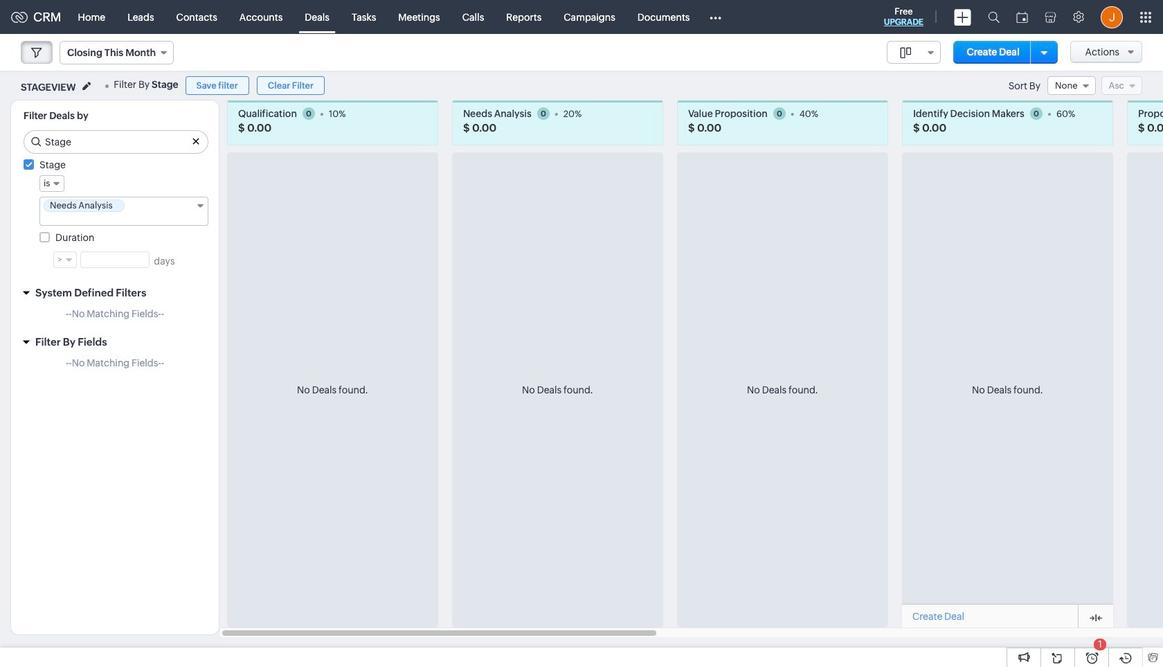 Task type: locate. For each thing, give the bounding box(es) containing it.
none field size
[[887, 41, 941, 64]]

0 vertical spatial region
[[11, 305, 219, 330]]

Search text field
[[24, 131, 208, 153]]

search element
[[980, 0, 1009, 34]]

None text field
[[44, 214, 191, 224]]

2 region from the top
[[11, 354, 219, 379]]

1 vertical spatial region
[[11, 354, 219, 379]]

None field
[[60, 41, 174, 64], [887, 41, 941, 64], [1048, 76, 1096, 95], [39, 175, 65, 192], [39, 197, 209, 226], [60, 41, 174, 64], [1048, 76, 1096, 95], [39, 175, 65, 192], [39, 197, 209, 226]]

calendar image
[[1017, 11, 1029, 23]]

region
[[11, 305, 219, 330], [11, 354, 219, 379]]



Task type: vqa. For each thing, say whether or not it's contained in the screenshot.
THE SEARCH element
yes



Task type: describe. For each thing, give the bounding box(es) containing it.
create menu image
[[955, 9, 972, 25]]

logo image
[[11, 11, 28, 23]]

profile image
[[1101, 6, 1124, 28]]

create menu element
[[946, 0, 980, 34]]

size image
[[900, 46, 911, 59]]

Other Modules field
[[701, 6, 731, 28]]

search image
[[989, 11, 1000, 23]]

profile element
[[1093, 0, 1132, 34]]

1 region from the top
[[11, 305, 219, 330]]



